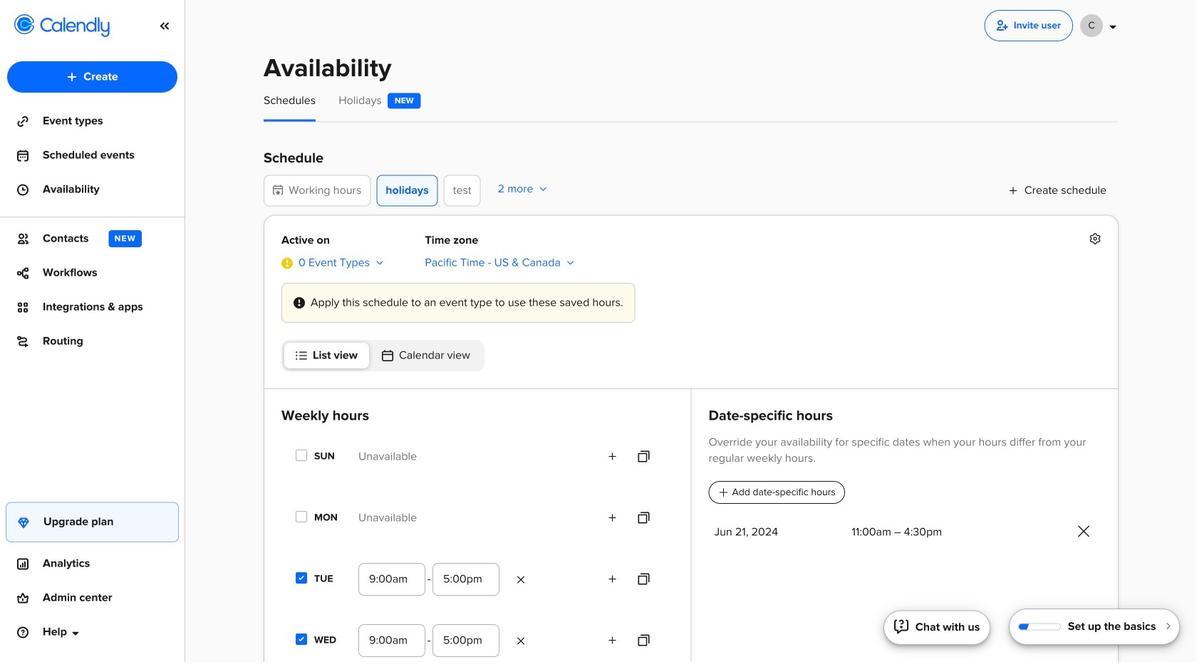 Task type: locate. For each thing, give the bounding box(es) containing it.
From text field
[[358, 563, 425, 596]]

main navigation element
[[0, 0, 185, 662]]



Task type: describe. For each thing, give the bounding box(es) containing it.
From text field
[[358, 624, 425, 657]]

calendly image
[[40, 17, 110, 37]]

To text field
[[433, 624, 500, 657]]

To text field
[[433, 563, 500, 596]]



Task type: vqa. For each thing, say whether or not it's contained in the screenshot.
the bottommost To text box
yes



